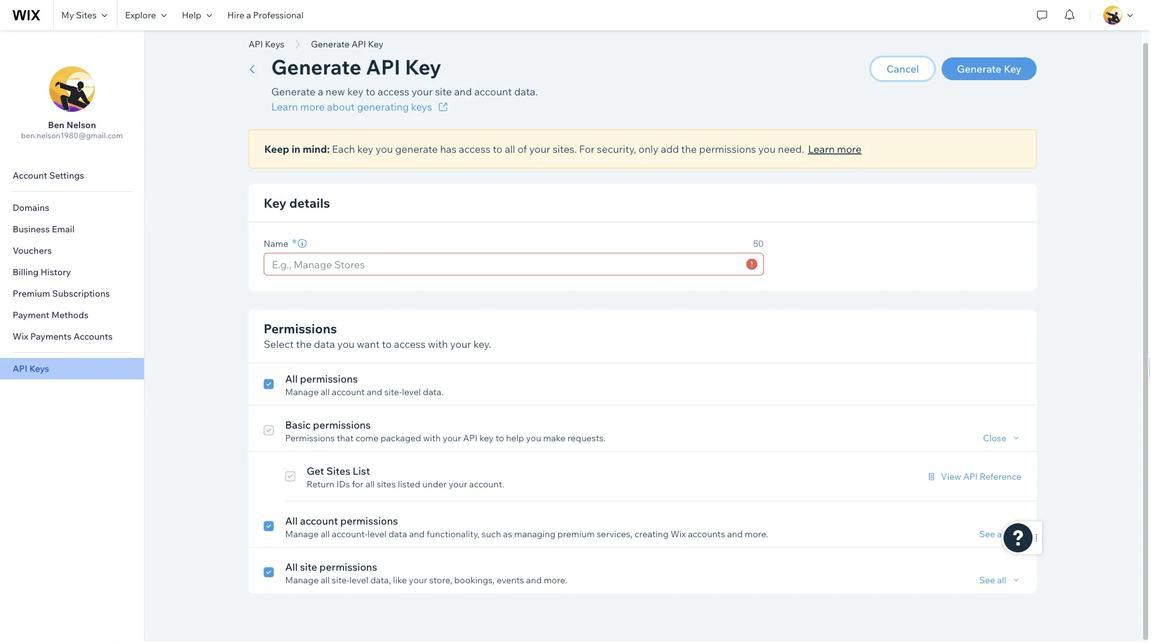 Task type: vqa. For each thing, say whether or not it's contained in the screenshot.
Tasks & Reminders 0 Tasks
no



Task type: describe. For each thing, give the bounding box(es) containing it.
level for all site permissions
[[349, 574, 368, 585]]

generate inside button
[[957, 62, 1002, 75]]

help
[[182, 9, 201, 21]]

generate key
[[957, 62, 1022, 75]]

business email
[[13, 224, 75, 235]]

account settings
[[13, 170, 84, 181]]

methods
[[51, 309, 88, 321]]

keep in mind: each key you generate has access to all of your sites. for security, only add the permissions you need. learn more
[[264, 142, 862, 155]]

wix inside sidebar element
[[13, 331, 28, 342]]

see for all account permissions
[[979, 528, 995, 539]]

0 vertical spatial site
[[435, 85, 452, 98]]

get sites list return ids for all sites listed under your account.
[[307, 464, 504, 489]]

level for all account permissions
[[368, 528, 387, 539]]

you left need.
[[758, 142, 776, 155]]

ids
[[336, 478, 350, 489]]

as
[[503, 528, 512, 539]]

events
[[497, 574, 524, 585]]

to left help
[[496, 432, 504, 443]]

reference
[[980, 471, 1022, 482]]

1 vertical spatial site-
[[332, 574, 349, 585]]

list
[[353, 464, 370, 477]]

and right accounts
[[727, 528, 743, 539]]

see all button for all site permissions
[[979, 574, 1022, 585]]

all inside all permissions manage all account and site-level data.
[[321, 386, 330, 397]]

domains
[[13, 202, 49, 213]]

creating
[[635, 528, 669, 539]]

1 horizontal spatial more
[[837, 142, 862, 155]]

you left generate
[[376, 142, 393, 155]]

managing
[[514, 528, 556, 539]]

make
[[543, 432, 566, 443]]

all account permissions
[[285, 514, 398, 527]]

1 horizontal spatial data
[[389, 528, 407, 539]]

1 vertical spatial key
[[357, 142, 373, 155]]

in
[[292, 142, 300, 155]]

premium subscriptions
[[13, 288, 110, 299]]

your up the keys
[[412, 85, 433, 98]]

payments
[[30, 331, 72, 342]]

my
[[61, 9, 74, 21]]

a for new
[[318, 85, 323, 98]]

1 vertical spatial site
[[300, 560, 317, 573]]

close button
[[983, 432, 1022, 443]]

2 vertical spatial account
[[300, 514, 338, 527]]

ben.nelson1980@gmail.com
[[21, 131, 123, 140]]

hire a professional
[[227, 9, 304, 21]]

permissions inside all permissions manage all account and site-level data.
[[300, 372, 358, 385]]

manage all account-level data and functionality, such as managing premium services, creating wix accounts and more.
[[285, 528, 768, 539]]

vouchers
[[13, 245, 52, 256]]

see all button for all account permissions
[[979, 528, 1022, 539]]

billing
[[13, 267, 39, 278]]

about
[[327, 100, 355, 113]]

your inside permissions select the data you want to access with your key.
[[450, 337, 471, 350]]

*
[[292, 236, 297, 250]]

details
[[289, 195, 330, 210]]

functionality,
[[427, 528, 480, 539]]

0 vertical spatial account
[[474, 85, 512, 98]]

to inside permissions select the data you want to access with your key.
[[382, 337, 392, 350]]

1 horizontal spatial more.
[[745, 528, 768, 539]]

1 horizontal spatial wix
[[671, 528, 686, 539]]

billing history link
[[0, 261, 144, 283]]

accounts
[[74, 331, 113, 342]]

learn more about generating keys
[[271, 100, 432, 113]]

permissions up that
[[313, 418, 371, 431]]

permissions that come packaged with your api key to help you make requests.
[[285, 432, 606, 443]]

business
[[13, 224, 50, 235]]

subscriptions
[[52, 288, 110, 299]]

generate api key button
[[305, 34, 390, 53]]

see all for all site permissions
[[979, 574, 1006, 585]]

mind:
[[303, 142, 330, 155]]

cancel button
[[871, 57, 934, 80]]

ben
[[48, 119, 64, 130]]

permissions for permissions that come packaged with your api key to help you make requests.
[[285, 432, 335, 443]]

settings
[[49, 170, 84, 181]]

manage inside all permissions manage all account and site-level data.
[[285, 386, 319, 397]]

has
[[440, 142, 457, 155]]

close
[[983, 432, 1006, 443]]

domains link
[[0, 197, 144, 219]]

sites.
[[553, 142, 577, 155]]

learn more about generating keys link
[[271, 99, 538, 114]]

keys
[[411, 100, 432, 113]]

permissions select the data you want to access with your key.
[[264, 321, 491, 350]]

0 vertical spatial key
[[347, 85, 363, 98]]

get
[[307, 464, 324, 477]]

explore
[[125, 9, 156, 21]]

access inside permissions select the data you want to access with your key.
[[394, 337, 426, 350]]

generate a new key to access your site and account data.
[[271, 85, 538, 98]]

ben nelson ben.nelson1980@gmail.com
[[21, 119, 123, 140]]

keys for 'api keys' link
[[29, 363, 49, 374]]

sidebar element
[[0, 30, 145, 642]]

such
[[482, 528, 501, 539]]

key inside "generate api key" button
[[368, 38, 383, 49]]

api up generate a new key to access your site and account data.
[[366, 54, 400, 79]]

view api reference
[[941, 471, 1022, 482]]

to up generating
[[366, 85, 375, 98]]

your right of
[[529, 142, 550, 155]]

permissions up account-
[[340, 514, 398, 527]]

all permissions manage all account and site-level data.
[[285, 372, 444, 397]]

billing history
[[13, 267, 71, 278]]

data inside permissions select the data you want to access with your key.
[[314, 337, 335, 350]]

with inside permissions select the data you want to access with your key.
[[428, 337, 448, 350]]

accounts
[[688, 528, 725, 539]]

1 horizontal spatial learn
[[808, 142, 835, 155]]

return
[[307, 478, 334, 489]]

add
[[661, 142, 679, 155]]

to left of
[[493, 142, 503, 155]]

learn more link
[[808, 141, 862, 156]]

hire a professional link
[[220, 0, 311, 30]]

generating
[[357, 100, 409, 113]]

your right 'like'
[[409, 574, 427, 585]]

premium
[[13, 288, 50, 299]]

your up under
[[443, 432, 461, 443]]

api left help
[[463, 432, 478, 443]]

new
[[326, 85, 345, 98]]

premium subscriptions link
[[0, 283, 144, 304]]

you inside permissions select the data you want to access with your key.
[[337, 337, 355, 350]]

data. inside all permissions manage all account and site-level data.
[[423, 386, 444, 397]]

all site permissions
[[285, 560, 377, 573]]

manage all site-level data, like your store, bookings, events and more.
[[285, 574, 567, 585]]

site- inside all permissions manage all account and site-level data.
[[384, 386, 402, 397]]



Task type: locate. For each thing, give the bounding box(es) containing it.
the right select
[[296, 337, 312, 350]]

permissions right add
[[699, 142, 756, 155]]

api keys down payments
[[13, 363, 49, 374]]

level down all account permissions
[[368, 528, 387, 539]]

sites right 'my'
[[76, 9, 97, 21]]

manage for account
[[285, 528, 319, 539]]

learn
[[271, 100, 298, 113], [808, 142, 835, 155]]

your inside "get sites list return ids for all sites listed under your account."
[[449, 478, 467, 489]]

permissions
[[264, 321, 337, 336], [285, 432, 335, 443]]

0 vertical spatial see
[[979, 528, 995, 539]]

access up generating
[[378, 85, 409, 98]]

0 vertical spatial manage
[[285, 386, 319, 397]]

1 all from the top
[[285, 372, 298, 385]]

api keys inside sidebar element
[[13, 363, 49, 374]]

site down all account permissions
[[300, 560, 317, 573]]

see
[[979, 528, 995, 539], [979, 574, 995, 585]]

0 vertical spatial see all button
[[979, 528, 1022, 539]]

keys down professional
[[265, 38, 284, 49]]

0 horizontal spatial more
[[300, 100, 325, 113]]

learn up keep on the left top
[[271, 100, 298, 113]]

site up learn more about generating keys link
[[435, 85, 452, 98]]

premium
[[558, 528, 595, 539]]

basic permissions
[[285, 418, 371, 431]]

packaged
[[380, 432, 421, 443]]

1 see all from the top
[[979, 528, 1006, 539]]

0 vertical spatial wix
[[13, 331, 28, 342]]

generate inside "generate api key" button
[[311, 38, 350, 49]]

0 vertical spatial see all
[[979, 528, 1006, 539]]

the inside permissions select the data you want to access with your key.
[[296, 337, 312, 350]]

key.
[[474, 337, 491, 350]]

services,
[[597, 528, 633, 539]]

0 vertical spatial sites
[[76, 9, 97, 21]]

1 vertical spatial generate api key
[[271, 54, 441, 79]]

your right under
[[449, 478, 467, 489]]

api
[[249, 38, 263, 49], [352, 38, 366, 49], [366, 54, 400, 79], [13, 363, 27, 374], [463, 432, 478, 443], [963, 471, 978, 482]]

3 all from the top
[[285, 560, 298, 573]]

0 vertical spatial keys
[[265, 38, 284, 49]]

keep
[[264, 142, 289, 155]]

1 vertical spatial keys
[[29, 363, 49, 374]]

account
[[474, 85, 512, 98], [332, 386, 365, 397], [300, 514, 338, 527]]

sites up ids
[[326, 464, 350, 477]]

2 manage from the top
[[285, 528, 319, 539]]

1 vertical spatial data.
[[423, 386, 444, 397]]

sites
[[377, 478, 396, 489]]

manage
[[285, 386, 319, 397], [285, 528, 319, 539], [285, 574, 319, 585]]

0 vertical spatial all
[[285, 372, 298, 385]]

under
[[422, 478, 447, 489]]

0 vertical spatial data
[[314, 337, 335, 350]]

1 horizontal spatial data.
[[514, 85, 538, 98]]

keys down payments
[[29, 363, 49, 374]]

2 vertical spatial manage
[[285, 574, 319, 585]]

to right the want
[[382, 337, 392, 350]]

professional
[[253, 9, 304, 21]]

need.
[[778, 142, 804, 155]]

you
[[376, 142, 393, 155], [758, 142, 776, 155], [337, 337, 355, 350], [526, 432, 541, 443]]

api keys for 'api keys' link
[[13, 363, 49, 374]]

help
[[506, 432, 524, 443]]

2 see from the top
[[979, 574, 995, 585]]

and right events at the bottom of the page
[[526, 574, 542, 585]]

manage down all account permissions
[[285, 528, 319, 539]]

site-
[[384, 386, 402, 397], [332, 574, 349, 585]]

site
[[435, 85, 452, 98], [300, 560, 317, 573]]

all
[[285, 372, 298, 385], [285, 514, 298, 527], [285, 560, 298, 573]]

history
[[41, 267, 71, 278]]

1 vertical spatial the
[[296, 337, 312, 350]]

1 vertical spatial more
[[837, 142, 862, 155]]

2 vertical spatial access
[[394, 337, 426, 350]]

generate api key up new
[[311, 38, 383, 49]]

see all
[[979, 528, 1006, 539], [979, 574, 1006, 585]]

0 horizontal spatial wix
[[13, 331, 28, 342]]

access right has
[[459, 142, 491, 155]]

store,
[[429, 574, 452, 585]]

1 vertical spatial api keys
[[13, 363, 49, 374]]

0 vertical spatial access
[[378, 85, 409, 98]]

requests.
[[568, 432, 606, 443]]

keys inside button
[[265, 38, 284, 49]]

2 vertical spatial all
[[285, 560, 298, 573]]

1 horizontal spatial sites
[[326, 464, 350, 477]]

api down wix payments accounts
[[13, 363, 27, 374]]

vouchers link
[[0, 240, 144, 261]]

key details
[[264, 195, 330, 210]]

select
[[264, 337, 294, 350]]

key right each
[[357, 142, 373, 155]]

api keys button
[[242, 34, 291, 53]]

basic
[[285, 418, 311, 431]]

0 horizontal spatial more.
[[544, 574, 567, 585]]

1 vertical spatial see
[[979, 574, 995, 585]]

see all for all account permissions
[[979, 528, 1006, 539]]

all
[[505, 142, 515, 155], [321, 386, 330, 397], [366, 478, 375, 489], [321, 528, 330, 539], [997, 528, 1006, 539], [321, 574, 330, 585], [997, 574, 1006, 585]]

the right add
[[681, 142, 697, 155]]

1 vertical spatial see all button
[[979, 574, 1022, 585]]

0 vertical spatial generate api key
[[311, 38, 383, 49]]

level up packaged
[[402, 386, 421, 397]]

data left the want
[[314, 337, 335, 350]]

1 vertical spatial permissions
[[285, 432, 335, 443]]

sites for my
[[76, 9, 97, 21]]

0 vertical spatial site-
[[384, 386, 402, 397]]

key
[[347, 85, 363, 98], [357, 142, 373, 155], [480, 432, 494, 443]]

1 vertical spatial more.
[[544, 574, 567, 585]]

generate key button
[[942, 57, 1037, 80]]

listed
[[398, 478, 420, 489]]

all for all permissions manage all account and site-level data.
[[285, 372, 298, 385]]

1 vertical spatial manage
[[285, 528, 319, 539]]

manage down all site permissions
[[285, 574, 319, 585]]

security,
[[597, 142, 636, 155]]

1 vertical spatial with
[[423, 432, 441, 443]]

sites for get
[[326, 464, 350, 477]]

wix right creating on the bottom right
[[671, 528, 686, 539]]

permissions up select
[[264, 321, 337, 336]]

wix down 'payment'
[[13, 331, 28, 342]]

none checkbox containing all permissions
[[264, 371, 1022, 397]]

you right help
[[526, 432, 541, 443]]

view api reference link
[[926, 471, 1022, 482]]

1 vertical spatial all
[[285, 514, 298, 527]]

of
[[518, 142, 527, 155]]

2 see all button from the top
[[979, 574, 1022, 585]]

api inside sidebar element
[[13, 363, 27, 374]]

level left data,
[[349, 574, 368, 585]]

and
[[454, 85, 472, 98], [367, 386, 382, 397], [409, 528, 425, 539], [727, 528, 743, 539], [526, 574, 542, 585]]

0 horizontal spatial data
[[314, 337, 335, 350]]

and left functionality,
[[409, 528, 425, 539]]

api down hire a professional link
[[249, 38, 263, 49]]

permissions down basic
[[285, 432, 335, 443]]

site- down all site permissions
[[332, 574, 349, 585]]

api keys down hire a professional link
[[249, 38, 284, 49]]

account inside all permissions manage all account and site-level data.
[[332, 386, 365, 397]]

1 vertical spatial see all
[[979, 574, 1006, 585]]

each
[[332, 142, 355, 155]]

bookings,
[[454, 574, 495, 585]]

more. right accounts
[[745, 528, 768, 539]]

see all button
[[979, 528, 1022, 539], [979, 574, 1022, 585]]

0 vertical spatial with
[[428, 337, 448, 350]]

data,
[[370, 574, 391, 585]]

0 horizontal spatial sites
[[76, 9, 97, 21]]

0 vertical spatial permissions
[[264, 321, 337, 336]]

access right the want
[[394, 337, 426, 350]]

with
[[428, 337, 448, 350], [423, 432, 441, 443]]

generate
[[395, 142, 438, 155]]

0 horizontal spatial api keys
[[13, 363, 49, 374]]

data. up of
[[514, 85, 538, 98]]

1 horizontal spatial keys
[[265, 38, 284, 49]]

1 vertical spatial access
[[459, 142, 491, 155]]

a inside hire a professional link
[[246, 9, 251, 21]]

1 horizontal spatial a
[[318, 85, 323, 98]]

all for all account permissions
[[285, 514, 298, 527]]

all inside "get sites list return ids for all sites listed under your account."
[[366, 478, 375, 489]]

1 vertical spatial sites
[[326, 464, 350, 477]]

with left key. at the left bottom of the page
[[428, 337, 448, 350]]

50
[[753, 237, 764, 249]]

0 vertical spatial the
[[681, 142, 697, 155]]

0 vertical spatial learn
[[271, 100, 298, 113]]

level
[[402, 386, 421, 397], [368, 528, 387, 539], [349, 574, 368, 585]]

1 horizontal spatial site
[[435, 85, 452, 98]]

2 see all from the top
[[979, 574, 1006, 585]]

1 vertical spatial a
[[318, 85, 323, 98]]

manage up basic
[[285, 386, 319, 397]]

2 all from the top
[[285, 514, 298, 527]]

permissions inside permissions select the data you want to access with your key.
[[264, 321, 337, 336]]

2 vertical spatial level
[[349, 574, 368, 585]]

1 vertical spatial account
[[332, 386, 365, 397]]

E.g., Manage Stores field
[[268, 253, 742, 275]]

api right view
[[963, 471, 978, 482]]

with right packaged
[[423, 432, 441, 443]]

learn right need.
[[808, 142, 835, 155]]

data up 'like'
[[389, 528, 407, 539]]

want
[[357, 337, 380, 350]]

0 horizontal spatial a
[[246, 9, 251, 21]]

0 horizontal spatial learn
[[271, 100, 298, 113]]

the
[[681, 142, 697, 155], [296, 337, 312, 350]]

wix payments accounts
[[13, 331, 113, 342]]

level inside all permissions manage all account and site-level data.
[[402, 386, 421, 397]]

my sites
[[61, 9, 97, 21]]

permissions for permissions select the data you want to access with your key.
[[264, 321, 337, 336]]

payment methods link
[[0, 304, 144, 326]]

1 manage from the top
[[285, 386, 319, 397]]

api keys inside button
[[249, 38, 284, 49]]

None checkbox
[[264, 417, 274, 443], [285, 463, 295, 489], [264, 513, 1022, 539], [264, 559, 1022, 585], [264, 417, 274, 443], [285, 463, 295, 489], [264, 513, 1022, 539], [264, 559, 1022, 585]]

data. up the permissions that come packaged with your api key to help you make requests.
[[423, 386, 444, 397]]

data
[[314, 337, 335, 350], [389, 528, 407, 539]]

1 horizontal spatial site-
[[384, 386, 402, 397]]

1 see from the top
[[979, 528, 995, 539]]

name
[[264, 237, 288, 249]]

for
[[579, 142, 595, 155]]

more. right events at the bottom of the page
[[544, 574, 567, 585]]

a left new
[[318, 85, 323, 98]]

and up has
[[454, 85, 472, 98]]

0 horizontal spatial data.
[[423, 386, 444, 397]]

payment methods
[[13, 309, 88, 321]]

that
[[337, 432, 354, 443]]

wix
[[13, 331, 28, 342], [671, 528, 686, 539]]

like
[[393, 574, 407, 585]]

0 horizontal spatial the
[[296, 337, 312, 350]]

and inside all permissions manage all account and site-level data.
[[367, 386, 382, 397]]

generate api key inside "generate api key" button
[[311, 38, 383, 49]]

key inside the generate key button
[[1004, 62, 1022, 75]]

1 see all button from the top
[[979, 528, 1022, 539]]

permissions down account-
[[319, 560, 377, 573]]

0 vertical spatial data.
[[514, 85, 538, 98]]

site- up packaged
[[384, 386, 402, 397]]

sites inside "get sites list return ids for all sites listed under your account."
[[326, 464, 350, 477]]

0 horizontal spatial site
[[300, 560, 317, 573]]

permissions up 'basic permissions'
[[300, 372, 358, 385]]

more left the about
[[300, 100, 325, 113]]

a right hire
[[246, 9, 251, 21]]

0 vertical spatial a
[[246, 9, 251, 21]]

keys for api keys button
[[265, 38, 284, 49]]

nelson
[[66, 119, 96, 130]]

1 vertical spatial learn
[[808, 142, 835, 155]]

1 vertical spatial level
[[368, 528, 387, 539]]

1 vertical spatial wix
[[671, 528, 686, 539]]

view
[[941, 471, 961, 482]]

permissions
[[699, 142, 756, 155], [300, 372, 358, 385], [313, 418, 371, 431], [340, 514, 398, 527], [319, 560, 377, 573]]

0 vertical spatial more.
[[745, 528, 768, 539]]

hire
[[227, 9, 244, 21]]

cancel
[[887, 62, 919, 75]]

see for all site permissions
[[979, 574, 995, 585]]

keys inside sidebar element
[[29, 363, 49, 374]]

key up learn more about generating keys
[[347, 85, 363, 98]]

only
[[639, 142, 659, 155]]

a for professional
[[246, 9, 251, 21]]

and up come
[[367, 386, 382, 397]]

1 vertical spatial data
[[389, 528, 407, 539]]

1 horizontal spatial api keys
[[249, 38, 284, 49]]

your
[[412, 85, 433, 98], [529, 142, 550, 155], [450, 337, 471, 350], [443, 432, 461, 443], [449, 478, 467, 489], [409, 574, 427, 585]]

key left help
[[480, 432, 494, 443]]

None checkbox
[[264, 371, 1022, 397]]

you left the want
[[337, 337, 355, 350]]

for
[[352, 478, 364, 489]]

0 vertical spatial more
[[300, 100, 325, 113]]

all for all site permissions
[[285, 560, 298, 573]]

1 horizontal spatial the
[[681, 142, 697, 155]]

0 horizontal spatial keys
[[29, 363, 49, 374]]

manage for site
[[285, 574, 319, 585]]

api keys for api keys button
[[249, 38, 284, 49]]

access
[[378, 85, 409, 98], [459, 142, 491, 155], [394, 337, 426, 350]]

api up learn more about generating keys
[[352, 38, 366, 49]]

all inside all permissions manage all account and site-level data.
[[285, 372, 298, 385]]

0 horizontal spatial site-
[[332, 574, 349, 585]]

key
[[368, 38, 383, 49], [405, 54, 441, 79], [1004, 62, 1022, 75], [264, 195, 286, 210]]

generate api key down "generate api key" button
[[271, 54, 441, 79]]

0 vertical spatial level
[[402, 386, 421, 397]]

more
[[300, 100, 325, 113], [837, 142, 862, 155]]

come
[[356, 432, 379, 443]]

more right need.
[[837, 142, 862, 155]]

3 manage from the top
[[285, 574, 319, 585]]

2 vertical spatial key
[[480, 432, 494, 443]]

0 vertical spatial api keys
[[249, 38, 284, 49]]

your left key. at the left bottom of the page
[[450, 337, 471, 350]]



